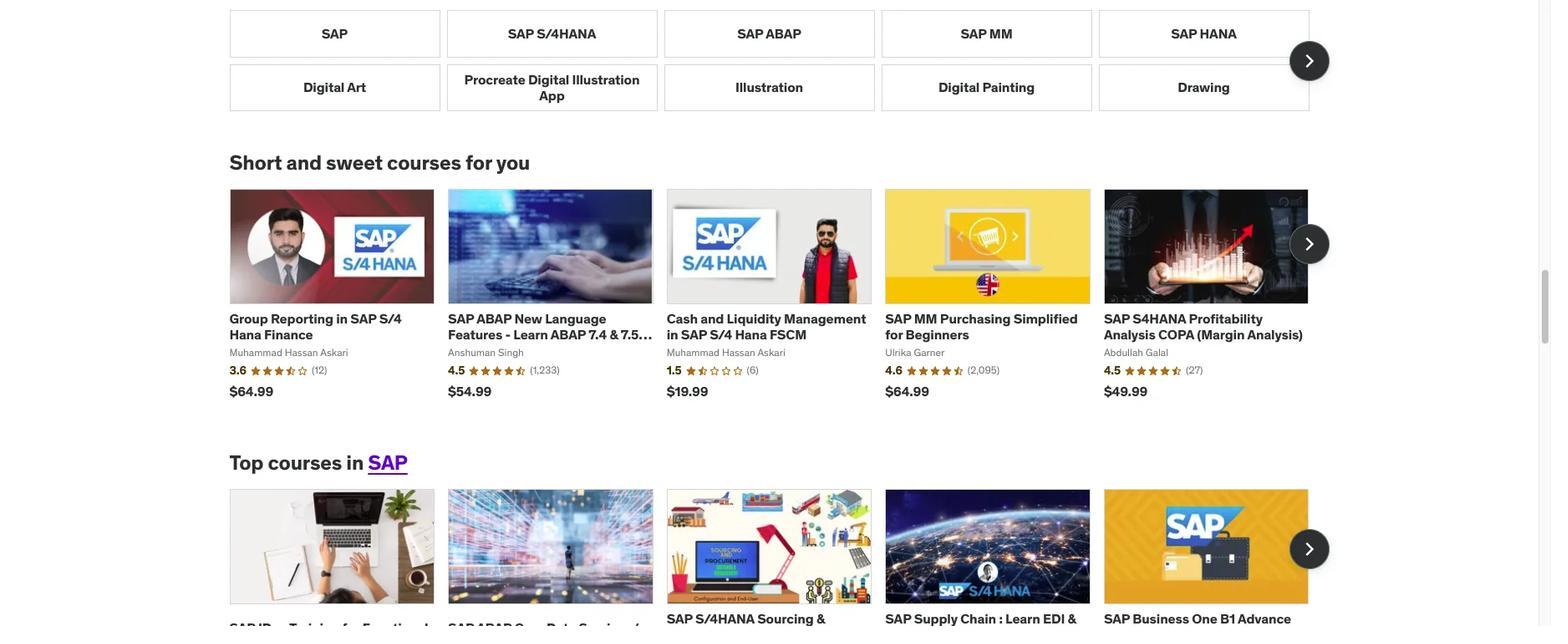 Task type: describe. For each thing, give the bounding box(es) containing it.
for for beginners
[[885, 326, 903, 343]]

procreate
[[464, 71, 525, 88]]

mm for sap mm purchasing simplified for beginners
[[914, 310, 937, 327]]

hana
[[1200, 25, 1237, 42]]

profitability
[[1189, 310, 1263, 327]]

syntax
[[448, 342, 489, 359]]

management
[[784, 310, 866, 327]]

for for you
[[466, 150, 492, 176]]

carousel element for short and sweet courses for you
[[229, 189, 1329, 411]]

sap for sap mm
[[961, 25, 987, 42]]

new
[[515, 310, 542, 327]]

sap s/4hana link
[[447, 10, 657, 57]]

digital painting link
[[881, 64, 1092, 111]]

sap for sap abap new language features - learn abap 7.4 & 7.5 syntax
[[448, 310, 474, 327]]

cash
[[667, 310, 698, 327]]

group reporting in sap s/4 hana finance
[[229, 310, 402, 343]]

features
[[448, 326, 502, 343]]

sap for sap abap
[[737, 25, 763, 42]]

group
[[229, 310, 268, 327]]

1 horizontal spatial illustration
[[736, 79, 803, 96]]

in for group reporting in sap s/4 hana finance
[[336, 310, 348, 327]]

liquidity
[[727, 310, 781, 327]]

and for short
[[286, 150, 322, 176]]

&
[[610, 326, 618, 343]]

hana inside cash and liquidity management in sap s/4 hana fscm
[[735, 326, 767, 343]]

digital for digital painting
[[939, 79, 980, 96]]

(margin
[[1197, 326, 1245, 343]]

s4hana
[[1133, 310, 1186, 327]]

learn
[[513, 326, 548, 343]]

illustration inside procreate digital illustration app
[[572, 71, 640, 88]]

sap mm purchasing simplified for beginners link
[[885, 310, 1078, 343]]

digital art link
[[229, 64, 440, 111]]

sap abap new language features - learn abap 7.4 & 7.5 syntax
[[448, 310, 639, 359]]

sap abap
[[737, 25, 801, 42]]

analysis
[[1104, 326, 1156, 343]]

short and sweet courses for you
[[229, 150, 530, 176]]

purchasing
[[940, 310, 1011, 327]]

sap s/4hana
[[508, 25, 596, 42]]

illustration link
[[664, 64, 875, 111]]

sap inside cash and liquidity management in sap s/4 hana fscm
[[681, 326, 707, 343]]

sap for sap s4hana profitability analysis copa (margin analysis)
[[1104, 310, 1130, 327]]

cash and liquidity management in sap s/4 hana fscm
[[667, 310, 866, 343]]

sap for sap mm purchasing simplified for beginners
[[885, 310, 911, 327]]

beginners
[[906, 326, 969, 343]]

analysis)
[[1247, 326, 1303, 343]]

sap hana link
[[1099, 10, 1309, 57]]

sap mm link
[[881, 10, 1092, 57]]

0 horizontal spatial courses
[[268, 450, 342, 476]]

sap for sap
[[322, 25, 348, 42]]

drawing
[[1178, 79, 1230, 96]]

reporting
[[271, 310, 333, 327]]

and for cash
[[701, 310, 724, 327]]

1 horizontal spatial abap
[[551, 326, 586, 343]]

top
[[229, 450, 264, 476]]

painting
[[983, 79, 1035, 96]]



Task type: vqa. For each thing, say whether or not it's contained in the screenshot.
THE NEXT image for Top courses in
yes



Task type: locate. For each thing, give the bounding box(es) containing it.
sap s4hana profitability analysis copa (margin analysis)
[[1104, 310, 1303, 343]]

illustration right app
[[572, 71, 640, 88]]

2 horizontal spatial abap
[[766, 25, 801, 42]]

2 horizontal spatial digital
[[939, 79, 980, 96]]

finance
[[264, 326, 313, 343]]

you
[[496, 150, 530, 176]]

sap hana
[[1171, 25, 1237, 42]]

next image
[[1296, 231, 1323, 258]]

simplified
[[1014, 310, 1078, 327]]

1 vertical spatial sap link
[[368, 450, 408, 476]]

1 horizontal spatial hana
[[735, 326, 767, 343]]

1 horizontal spatial mm
[[989, 25, 1013, 42]]

1 next image from the top
[[1296, 47, 1323, 74]]

in for top courses in sap
[[346, 450, 364, 476]]

1 horizontal spatial digital
[[528, 71, 569, 88]]

abap left new in the left of the page
[[477, 310, 512, 327]]

carousel element
[[229, 10, 1329, 111], [229, 189, 1329, 411], [229, 489, 1329, 626]]

language
[[545, 310, 606, 327]]

0 horizontal spatial hana
[[229, 326, 261, 343]]

drawing link
[[1099, 64, 1309, 111]]

art
[[347, 79, 366, 96]]

sweet
[[326, 150, 383, 176]]

procreate digital illustration app
[[464, 71, 640, 104]]

courses right top
[[268, 450, 342, 476]]

hana
[[229, 326, 261, 343], [735, 326, 767, 343]]

7.4
[[589, 326, 607, 343]]

and right the cash
[[701, 310, 724, 327]]

sap
[[322, 25, 348, 42], [508, 25, 534, 42], [737, 25, 763, 42], [961, 25, 987, 42], [1171, 25, 1197, 42], [350, 310, 376, 327], [448, 310, 474, 327], [885, 310, 911, 327], [1104, 310, 1130, 327], [681, 326, 707, 343], [368, 450, 408, 476]]

2 carousel element from the top
[[229, 189, 1329, 411]]

0 vertical spatial for
[[466, 150, 492, 176]]

sap inside sap s/4hana link
[[508, 25, 534, 42]]

digital for digital art
[[303, 79, 345, 96]]

carousel element for top courses in
[[229, 489, 1329, 626]]

0 horizontal spatial illustration
[[572, 71, 640, 88]]

2 vertical spatial carousel element
[[229, 489, 1329, 626]]

sap mm
[[961, 25, 1013, 42]]

sap inside sap abap link
[[737, 25, 763, 42]]

hana left fscm
[[735, 326, 767, 343]]

digital left art
[[303, 79, 345, 96]]

sap mm purchasing simplified for beginners
[[885, 310, 1078, 343]]

s/4 inside cash and liquidity management in sap s/4 hana fscm
[[710, 326, 732, 343]]

1 horizontal spatial and
[[701, 310, 724, 327]]

1 vertical spatial carousel element
[[229, 189, 1329, 411]]

1 hana from the left
[[229, 326, 261, 343]]

abap for sap abap new language features - learn abap 7.4 & 7.5 syntax
[[477, 310, 512, 327]]

1 carousel element from the top
[[229, 10, 1329, 111]]

procreate digital illustration app link
[[447, 64, 657, 111]]

-
[[505, 326, 511, 343]]

1 vertical spatial next image
[[1296, 536, 1323, 563]]

mm for sap mm
[[989, 25, 1013, 42]]

0 horizontal spatial s/4
[[379, 310, 402, 327]]

s/4hana
[[537, 25, 596, 42]]

and inside cash and liquidity management in sap s/4 hana fscm
[[701, 310, 724, 327]]

1 vertical spatial mm
[[914, 310, 937, 327]]

sap inside sap mm purchasing simplified for beginners
[[885, 310, 911, 327]]

carousel element containing group reporting in sap s/4 hana finance
[[229, 189, 1329, 411]]

abap for sap abap
[[766, 25, 801, 42]]

7.5
[[621, 326, 639, 343]]

digital down sap s/4hana link
[[528, 71, 569, 88]]

app
[[539, 87, 565, 104]]

s/4 inside "group reporting in sap s/4 hana finance"
[[379, 310, 402, 327]]

hana left finance
[[229, 326, 261, 343]]

sap inside sap hana link
[[1171, 25, 1197, 42]]

0 horizontal spatial mm
[[914, 310, 937, 327]]

abap
[[766, 25, 801, 42], [477, 310, 512, 327], [551, 326, 586, 343]]

0 horizontal spatial digital
[[303, 79, 345, 96]]

digital painting
[[939, 79, 1035, 96]]

courses right sweet
[[387, 150, 461, 176]]

sap s4hana profitability analysis copa (margin analysis) link
[[1104, 310, 1303, 343]]

0 vertical spatial next image
[[1296, 47, 1323, 74]]

carousel element containing sap
[[229, 10, 1329, 111]]

top courses in sap
[[229, 450, 408, 476]]

next image
[[1296, 47, 1323, 74], [1296, 536, 1323, 563]]

short
[[229, 150, 282, 176]]

mm
[[989, 25, 1013, 42], [914, 310, 937, 327]]

sap for sap s/4hana
[[508, 25, 534, 42]]

digital art
[[303, 79, 366, 96]]

1 horizontal spatial for
[[885, 326, 903, 343]]

digital inside procreate digital illustration app
[[528, 71, 569, 88]]

fscm
[[770, 326, 807, 343]]

hana inside "group reporting in sap s/4 hana finance"
[[229, 326, 261, 343]]

mm inside sap mm purchasing simplified for beginners
[[914, 310, 937, 327]]

sap inside "group reporting in sap s/4 hana finance"
[[350, 310, 376, 327]]

0 horizontal spatial for
[[466, 150, 492, 176]]

sap abap new language features - learn abap 7.4 & 7.5 syntax link
[[448, 310, 652, 359]]

0 vertical spatial and
[[286, 150, 322, 176]]

0 vertical spatial courses
[[387, 150, 461, 176]]

sap abap link
[[664, 10, 875, 57]]

1 vertical spatial for
[[885, 326, 903, 343]]

in inside cash and liquidity management in sap s/4 hana fscm
[[667, 326, 678, 343]]

2 hana from the left
[[735, 326, 767, 343]]

1 horizontal spatial s/4
[[710, 326, 732, 343]]

sap inside sap mm link
[[961, 25, 987, 42]]

group reporting in sap s/4 hana finance link
[[229, 310, 402, 343]]

sap for sap hana
[[1171, 25, 1197, 42]]

illustration
[[572, 71, 640, 88], [736, 79, 803, 96]]

digital
[[528, 71, 569, 88], [303, 79, 345, 96], [939, 79, 980, 96]]

3 carousel element from the top
[[229, 489, 1329, 626]]

digital left painting
[[939, 79, 980, 96]]

0 vertical spatial carousel element
[[229, 10, 1329, 111]]

sap inside sap s4hana profitability analysis copa (margin analysis)
[[1104, 310, 1130, 327]]

0 horizontal spatial and
[[286, 150, 322, 176]]

0 vertical spatial mm
[[989, 25, 1013, 42]]

for left beginners
[[885, 326, 903, 343]]

for inside sap mm purchasing simplified for beginners
[[885, 326, 903, 343]]

illustration down sap abap link
[[736, 79, 803, 96]]

1 vertical spatial and
[[701, 310, 724, 327]]

mm up painting
[[989, 25, 1013, 42]]

abap left 7.4
[[551, 326, 586, 343]]

in inside "group reporting in sap s/4 hana finance"
[[336, 310, 348, 327]]

for
[[466, 150, 492, 176], [885, 326, 903, 343]]

and right short
[[286, 150, 322, 176]]

sap link
[[229, 10, 440, 57], [368, 450, 408, 476]]

abap up illustration link
[[766, 25, 801, 42]]

courses
[[387, 150, 461, 176], [268, 450, 342, 476]]

sap inside sap abap new language features - learn abap 7.4 & 7.5 syntax
[[448, 310, 474, 327]]

copa
[[1158, 326, 1194, 343]]

2 next image from the top
[[1296, 536, 1323, 563]]

next image for carousel element corresponding to top courses in
[[1296, 536, 1323, 563]]

in
[[336, 310, 348, 327], [667, 326, 678, 343], [346, 450, 364, 476]]

mm left purchasing on the right of the page
[[914, 310, 937, 327]]

and
[[286, 150, 322, 176], [701, 310, 724, 327]]

for left the you
[[466, 150, 492, 176]]

1 vertical spatial courses
[[268, 450, 342, 476]]

s/4
[[379, 310, 402, 327], [710, 326, 732, 343]]

next image for carousel element containing sap
[[1296, 47, 1323, 74]]

cash and liquidity management in sap s/4 hana fscm link
[[667, 310, 866, 343]]

0 vertical spatial sap link
[[229, 10, 440, 57]]

1 horizontal spatial courses
[[387, 150, 461, 176]]

0 horizontal spatial abap
[[477, 310, 512, 327]]



